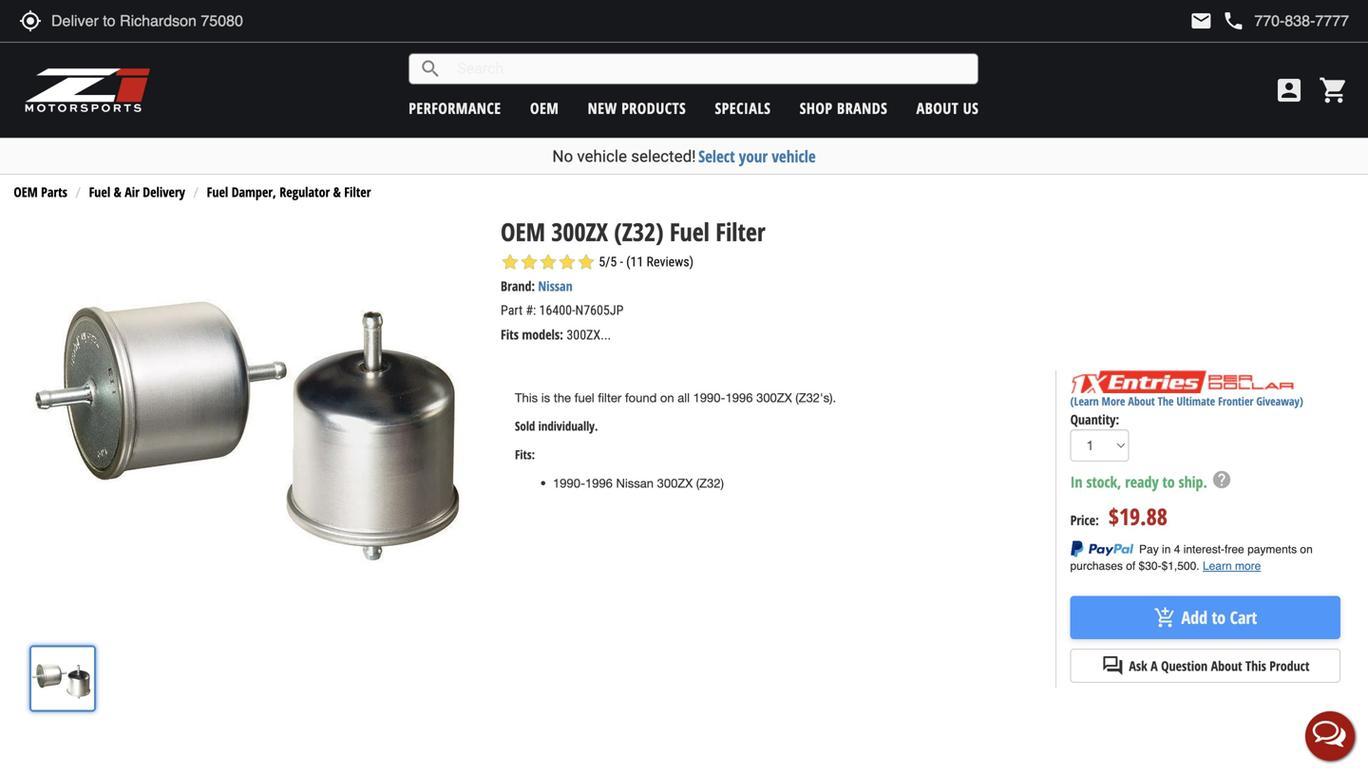 Task type: describe. For each thing, give the bounding box(es) containing it.
new products
[[588, 98, 686, 118]]

#:
[[526, 303, 536, 319]]

0 vertical spatial this
[[515, 390, 538, 405]]

brands
[[837, 98, 888, 118]]

(learn
[[1071, 394, 1099, 409]]

question
[[1161, 657, 1208, 675]]

us
[[963, 98, 979, 118]]

1 horizontal spatial 300zx
[[657, 476, 693, 491]]

no
[[552, 147, 573, 166]]

1 horizontal spatial 1996
[[726, 390, 753, 405]]

phone link
[[1222, 10, 1350, 32]]

individually.
[[538, 418, 598, 435]]

in stock, ready to ship. help
[[1071, 469, 1233, 492]]

selected!
[[631, 147, 696, 166]]

nissan inside oem 300zx (z32) fuel filter star star star star star 5/5 - (11 reviews) brand: nissan part #: 16400-n7605jp fits models: 300zx...
[[538, 277, 573, 295]]

no vehicle selected! select your vehicle
[[552, 145, 816, 167]]

phone
[[1222, 10, 1245, 32]]

fuel for fuel damper, regulator & filter
[[207, 183, 228, 201]]

delivery
[[143, 183, 185, 201]]

is
[[541, 390, 550, 405]]

add
[[1182, 606, 1208, 630]]

product
[[1270, 657, 1310, 675]]

fuel & air delivery link
[[89, 183, 185, 201]]

add_shopping_cart
[[1154, 607, 1177, 629]]

oem parts link
[[14, 183, 67, 201]]

mail
[[1190, 10, 1213, 32]]

0 vertical spatial about
[[917, 98, 959, 118]]

giveaway)
[[1257, 394, 1304, 409]]

ultimate
[[1177, 394, 1216, 409]]

add_shopping_cart add to cart
[[1154, 606, 1258, 630]]

vehicle inside no vehicle selected! select your vehicle
[[577, 147, 627, 166]]

search
[[419, 57, 442, 80]]

quantity:
[[1071, 410, 1120, 428]]

new products link
[[588, 98, 686, 118]]

Search search field
[[442, 54, 978, 84]]

your
[[739, 145, 768, 167]]

(learn more about the ultimate frontier giveaway)
[[1071, 394, 1304, 409]]

fuel & air delivery
[[89, 183, 185, 201]]

mail link
[[1190, 10, 1213, 32]]

fits:
[[515, 446, 535, 463]]

1 vertical spatial 1996
[[585, 476, 613, 491]]

help
[[1212, 469, 1233, 490]]

price:
[[1071, 511, 1099, 529]]

1 horizontal spatial (z32)
[[696, 476, 724, 491]]

performance link
[[409, 98, 501, 118]]

n7605jp
[[575, 303, 624, 319]]

fuel damper, regulator & filter
[[207, 183, 371, 201]]

in
[[1071, 472, 1083, 492]]

1990-1996 nissan 300zx (z32)
[[553, 476, 728, 491]]

nissan link
[[538, 277, 573, 295]]

the
[[1158, 394, 1174, 409]]

found
[[625, 390, 657, 405]]

0 horizontal spatial 1990-
[[553, 476, 585, 491]]

on
[[660, 390, 674, 405]]

fits
[[501, 326, 519, 344]]

brand:
[[501, 277, 535, 295]]

this inside question_answer ask a question about this product
[[1246, 657, 1267, 675]]

account_box link
[[1270, 75, 1310, 105]]

specials link
[[715, 98, 771, 118]]

fuel
[[575, 390, 595, 405]]

(z32) inside oem 300zx (z32) fuel filter star star star star star 5/5 - (11 reviews) brand: nissan part #: 16400-n7605jp fits models: 300zx...
[[614, 215, 664, 248]]

1 star from the left
[[501, 253, 520, 272]]

stock,
[[1087, 472, 1122, 492]]

5/5 -
[[599, 254, 623, 270]]

parts
[[41, 183, 67, 201]]

shopping_cart
[[1319, 75, 1350, 105]]

oem for 300zx
[[501, 215, 545, 248]]

question_answer ask a question about this product
[[1102, 655, 1310, 678]]

1 vertical spatial to
[[1212, 606, 1226, 630]]

about inside question_answer ask a question about this product
[[1211, 657, 1243, 675]]

specials
[[715, 98, 771, 118]]

price: $19.88
[[1071, 501, 1168, 532]]

3 star from the left
[[539, 253, 558, 272]]



Task type: locate. For each thing, give the bounding box(es) containing it.
1996
[[726, 390, 753, 405], [585, 476, 613, 491]]

$19.88
[[1109, 501, 1168, 532]]

0 horizontal spatial nissan
[[538, 277, 573, 295]]

1996 right all at bottom
[[726, 390, 753, 405]]

nissan
[[538, 277, 573, 295], [616, 476, 654, 491]]

0 horizontal spatial 300zx
[[552, 215, 608, 248]]

1 horizontal spatial to
[[1212, 606, 1226, 630]]

0 horizontal spatial &
[[114, 183, 121, 201]]

fuel for fuel & air delivery
[[89, 183, 110, 201]]

my_location
[[19, 10, 42, 32]]

300zx inside oem 300zx (z32) fuel filter star star star star star 5/5 - (11 reviews) brand: nissan part #: 16400-n7605jp fits models: 300zx...
[[552, 215, 608, 248]]

products
[[622, 98, 686, 118]]

1 vertical spatial this
[[1246, 657, 1267, 675]]

1 horizontal spatial 1990-
[[693, 390, 726, 405]]

1990- right all at bottom
[[693, 390, 726, 405]]

a
[[1151, 657, 1158, 675]]

5 star from the left
[[577, 253, 596, 272]]

1 & from the left
[[114, 183, 121, 201]]

mail phone
[[1190, 10, 1245, 32]]

1 vertical spatial filter
[[716, 215, 766, 248]]

this left "product"
[[1246, 657, 1267, 675]]

fuel
[[89, 183, 110, 201], [207, 183, 228, 201], [670, 215, 710, 248]]

0 horizontal spatial filter
[[344, 183, 371, 201]]

300zx down the this is the fuel filter found on all 1990-1996 300zx (z32's). in the bottom of the page
[[657, 476, 693, 491]]

frontier
[[1218, 394, 1254, 409]]

1 vertical spatial nissan
[[616, 476, 654, 491]]

1 vertical spatial (z32)
[[696, 476, 724, 491]]

about
[[917, 98, 959, 118], [1128, 394, 1155, 409], [1211, 657, 1243, 675]]

0 vertical spatial nissan
[[538, 277, 573, 295]]

about us
[[917, 98, 979, 118]]

0 vertical spatial (z32)
[[614, 215, 664, 248]]

models:
[[522, 326, 563, 344]]

1 horizontal spatial &
[[333, 183, 341, 201]]

1 horizontal spatial vehicle
[[772, 145, 816, 167]]

0 horizontal spatial vehicle
[[577, 147, 627, 166]]

1 vertical spatial 300zx
[[757, 390, 792, 405]]

0 vertical spatial oem
[[530, 98, 559, 118]]

oem link
[[530, 98, 559, 118]]

regulator
[[280, 183, 330, 201]]

part
[[501, 303, 523, 319]]

nissan down found
[[616, 476, 654, 491]]

vehicle
[[772, 145, 816, 167], [577, 147, 627, 166]]

fuel down no vehicle selected! select your vehicle
[[670, 215, 710, 248]]

select
[[699, 145, 735, 167]]

&
[[114, 183, 121, 201], [333, 183, 341, 201]]

oem up 'no'
[[530, 98, 559, 118]]

air
[[125, 183, 140, 201]]

shop brands link
[[800, 98, 888, 118]]

1 horizontal spatial nissan
[[616, 476, 654, 491]]

fuel left air
[[89, 183, 110, 201]]

1 horizontal spatial fuel
[[207, 183, 228, 201]]

the
[[554, 390, 571, 405]]

nissan up 16400-
[[538, 277, 573, 295]]

more
[[1102, 394, 1126, 409]]

filter down your
[[716, 215, 766, 248]]

(z32)
[[614, 215, 664, 248], [696, 476, 724, 491]]

(z32) up 5/5 -
[[614, 215, 664, 248]]

(learn more about the ultimate frontier giveaway) link
[[1071, 394, 1304, 409]]

cart
[[1230, 606, 1258, 630]]

0 horizontal spatial (z32)
[[614, 215, 664, 248]]

shopping_cart link
[[1314, 75, 1350, 105]]

all
[[678, 390, 690, 405]]

oem for parts
[[14, 183, 38, 201]]

to left ship.
[[1163, 472, 1175, 492]]

select your vehicle link
[[699, 145, 816, 167]]

oem left parts
[[14, 183, 38, 201]]

300zx up 5/5 -
[[552, 215, 608, 248]]

sold individually.
[[515, 418, 598, 435]]

1996 down individually.
[[585, 476, 613, 491]]

2 star from the left
[[520, 253, 539, 272]]

1990-
[[693, 390, 726, 405], [553, 476, 585, 491]]

2 vertical spatial oem
[[501, 215, 545, 248]]

oem 300zx (z32) fuel filter star star star star star 5/5 - (11 reviews) brand: nissan part #: 16400-n7605jp fits models: 300zx...
[[501, 215, 766, 344]]

1 vertical spatial 1990-
[[553, 476, 585, 491]]

fuel damper, regulator & filter link
[[207, 183, 371, 201]]

2 & from the left
[[333, 183, 341, 201]]

this is the fuel filter found on all 1990-1996 300zx (z32's).
[[515, 390, 836, 405]]

2 vertical spatial 300zx
[[657, 476, 693, 491]]

0 horizontal spatial to
[[1163, 472, 1175, 492]]

account_box
[[1274, 75, 1305, 105]]

to
[[1163, 472, 1175, 492], [1212, 606, 1226, 630]]

question_answer
[[1102, 655, 1125, 678]]

damper,
[[232, 183, 276, 201]]

vehicle right your
[[772, 145, 816, 167]]

ready
[[1125, 472, 1159, 492]]

about right the question
[[1211, 657, 1243, 675]]

filter
[[598, 390, 622, 405]]

new
[[588, 98, 617, 118]]

fuel left damper,
[[207, 183, 228, 201]]

about us link
[[917, 98, 979, 118]]

0 horizontal spatial fuel
[[89, 183, 110, 201]]

oem up brand:
[[501, 215, 545, 248]]

(z32) down the this is the fuel filter found on all 1990-1996 300zx (z32's). in the bottom of the page
[[696, 476, 724, 491]]

oem
[[530, 98, 559, 118], [14, 183, 38, 201], [501, 215, 545, 248]]

0 horizontal spatial 1996
[[585, 476, 613, 491]]

16400-
[[539, 303, 575, 319]]

filter right regulator
[[344, 183, 371, 201]]

0 horizontal spatial this
[[515, 390, 538, 405]]

& right regulator
[[333, 183, 341, 201]]

to inside in stock, ready to ship. help
[[1163, 472, 1175, 492]]

1 horizontal spatial filter
[[716, 215, 766, 248]]

2 horizontal spatial fuel
[[670, 215, 710, 248]]

2 vertical spatial about
[[1211, 657, 1243, 675]]

about left us
[[917, 98, 959, 118]]

ship.
[[1179, 472, 1208, 492]]

300zx left (z32's).
[[757, 390, 792, 405]]

shop brands
[[800, 98, 888, 118]]

star
[[501, 253, 520, 272], [520, 253, 539, 272], [539, 253, 558, 272], [558, 253, 577, 272], [577, 253, 596, 272]]

oem inside oem 300zx (z32) fuel filter star star star star star 5/5 - (11 reviews) brand: nissan part #: 16400-n7605jp fits models: 300zx...
[[501, 215, 545, 248]]

& left air
[[114, 183, 121, 201]]

0 vertical spatial filter
[[344, 183, 371, 201]]

1 horizontal spatial this
[[1246, 657, 1267, 675]]

oem parts
[[14, 183, 67, 201]]

0 horizontal spatial about
[[917, 98, 959, 118]]

z1 motorsports logo image
[[24, 67, 152, 114]]

filter inside oem 300zx (z32) fuel filter star star star star star 5/5 - (11 reviews) brand: nissan part #: 16400-n7605jp fits models: 300zx...
[[716, 215, 766, 248]]

this
[[515, 390, 538, 405], [1246, 657, 1267, 675]]

1 horizontal spatial about
[[1128, 394, 1155, 409]]

0 vertical spatial 1996
[[726, 390, 753, 405]]

filter
[[344, 183, 371, 201], [716, 215, 766, 248]]

this left is
[[515, 390, 538, 405]]

4 star from the left
[[558, 253, 577, 272]]

to right add
[[1212, 606, 1226, 630]]

0 vertical spatial to
[[1163, 472, 1175, 492]]

shop
[[800, 98, 833, 118]]

filter for &
[[344, 183, 371, 201]]

about left the "the"
[[1128, 394, 1155, 409]]

(z32's).
[[796, 390, 836, 405]]

1 vertical spatial oem
[[14, 183, 38, 201]]

performance
[[409, 98, 501, 118]]

ask
[[1129, 657, 1148, 675]]

2 horizontal spatial about
[[1211, 657, 1243, 675]]

1 vertical spatial about
[[1128, 394, 1155, 409]]

0 vertical spatial 300zx
[[552, 215, 608, 248]]

2 horizontal spatial 300zx
[[757, 390, 792, 405]]

1990- down individually.
[[553, 476, 585, 491]]

filter for fuel
[[716, 215, 766, 248]]

0 vertical spatial 1990-
[[693, 390, 726, 405]]

300zx...
[[567, 328, 611, 343]]

fuel inside oem 300zx (z32) fuel filter star star star star star 5/5 - (11 reviews) brand: nissan part #: 16400-n7605jp fits models: 300zx...
[[670, 215, 710, 248]]

vehicle right 'no'
[[577, 147, 627, 166]]

sold
[[515, 418, 535, 435]]



Task type: vqa. For each thing, say whether or not it's contained in the screenshot.
the top the Z1 Key Tag star star star star star_half (15) $6.99
no



